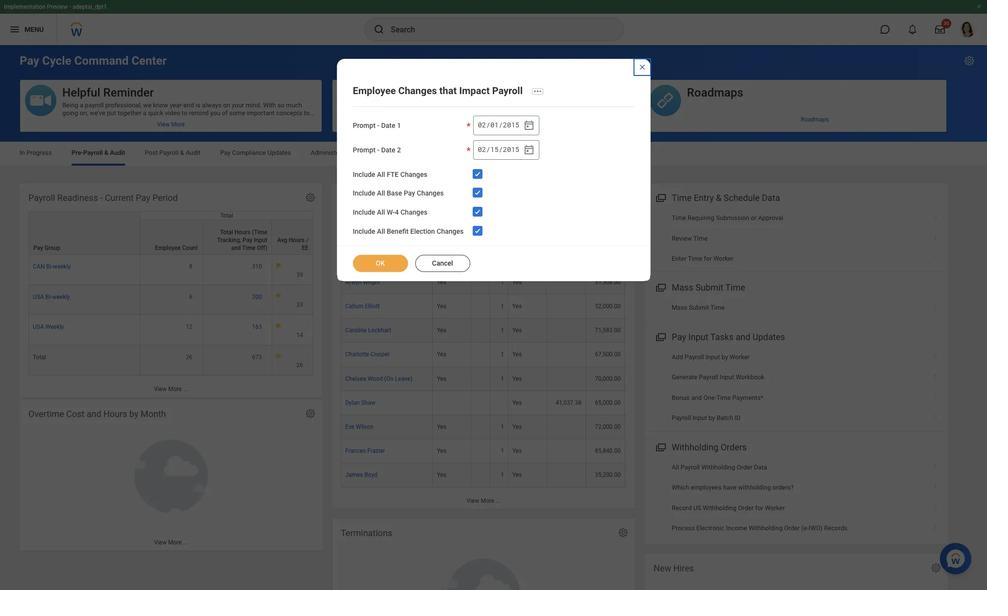Task type: locate. For each thing, give the bounding box(es) containing it.
total for total element
[[33, 354, 46, 361]]

0 vertical spatial for
[[704, 255, 712, 262]]

/ left 15
[[486, 145, 490, 154]]

310
[[252, 263, 262, 270]]

2015 inside prompt - date 2 group
[[503, 145, 519, 154]]

the average hours per employee is less than 40.  all hours might not be submitted for the current open pay period. image for 163
[[276, 323, 281, 329]]

row containing dylan shaw
[[341, 391, 987, 415]]

include for include all w-4 changes
[[353, 209, 375, 216]]

payroll readiness - current pay period
[[28, 193, 178, 203]]

1 horizontal spatial always
[[496, 102, 515, 109]]

employee changes that impact payroll up compliance
[[353, 85, 523, 96]]

1 chevron right image from the top
[[929, 231, 942, 241]]

view more ... link for payroll readiness - current pay period
[[20, 381, 322, 397]]

row up enter
[[341, 211, 987, 247]]

3 check small image from the top
[[472, 206, 484, 218]]

0 vertical spatial view more ... link
[[20, 381, 322, 397]]

the average hours per employee is less than 40.  all hours might not be submitted for the current open pay period. image
[[276, 263, 281, 269]]

payroll compliance updates down the latest payroll compliance updates can always be found by clicking the link below!
[[466, 116, 539, 123]]

mass submit time up tasks
[[672, 304, 725, 312]]

payroll up one-
[[699, 374, 718, 381]]

workbook
[[736, 374, 765, 381]]

row up add
[[341, 319, 987, 343]]

charlotte cooper link
[[345, 349, 390, 358]]

0 vertical spatial bi-
[[46, 263, 53, 270]]

/
[[486, 120, 490, 130], [499, 120, 503, 130], [486, 145, 490, 154], [499, 145, 503, 154], [306, 237, 308, 244]]

... inside payroll readiness - current pay period element
[[183, 386, 188, 393]]

that up compliance
[[439, 85, 457, 96]]

the average hours per employee is less than 40.  all hours might not be submitted for the current open pay period. element for 310
[[276, 263, 309, 279]]

0 horizontal spatial audit
[[110, 149, 125, 156]]

group
[[45, 245, 60, 252]]

1 payroll from the left
[[85, 102, 104, 109]]

chevron right image inside generate payroll input workbook link
[[929, 370, 942, 380]]

3 include from the top
[[353, 209, 375, 216]]

time
[[672, 193, 692, 203], [672, 214, 686, 222], [693, 235, 708, 242], [242, 245, 256, 252], [688, 255, 702, 262], [725, 283, 745, 293], [711, 304, 725, 312], [717, 394, 731, 402]]

changes up 4
[[381, 193, 416, 203]]

26 inside the average hours per employee is less than 40.  all hours might not be submitted for the current open pay period. element
[[296, 362, 303, 369]]

your up some
[[232, 102, 244, 109]]

0 horizontal spatial payroll
[[85, 102, 104, 109]]

02 left 15
[[478, 145, 486, 154]]

the average hours per employee is less than 40.  all hours might not be submitted for the current open pay period. element for 200
[[276, 293, 309, 309]]

02 inside prompt - date 2 group
[[478, 145, 486, 154]]

(time
[[252, 229, 267, 236]]

7 chevron right image from the top
[[929, 460, 942, 470]]

1 for arwyn wright
[[501, 279, 504, 286]]

weekly up weekly
[[52, 294, 70, 300]]

chevron right image
[[929, 231, 942, 241], [929, 350, 942, 360], [929, 481, 942, 490], [929, 501, 942, 511]]

usa
[[33, 294, 44, 300], [33, 324, 44, 331]]

1 prompt from the top
[[353, 121, 376, 129]]

roadmaps inside button
[[687, 86, 743, 100]]

updates down found
[[518, 116, 539, 123]]

time right enter
[[688, 255, 702, 262]]

list
[[645, 208, 948, 269], [645, 347, 948, 428], [645, 457, 948, 539]]

yes
[[437, 255, 446, 262], [437, 279, 446, 286], [512, 279, 522, 286], [437, 303, 446, 310], [512, 303, 522, 310], [437, 327, 446, 334], [512, 327, 522, 334], [437, 351, 446, 358], [512, 351, 522, 358], [437, 375, 446, 382], [512, 375, 522, 382], [512, 399, 522, 406], [437, 424, 446, 430], [512, 424, 522, 430], [437, 448, 446, 454], [512, 448, 522, 454], [437, 472, 446, 479], [512, 472, 522, 479]]

1 vertical spatial hours
[[289, 237, 305, 244]]

1 horizontal spatial 26
[[296, 362, 303, 369]]

chevron right image for all payroll withholding order data
[[929, 460, 942, 470]]

employee changes that impact payroll inside dialog
[[353, 85, 523, 96]]

pay inside dialog
[[404, 190, 415, 197]]

0 vertical spatial the average hours per employee is less than 40.  all hours might not be submitted for the current open pay period. image
[[276, 293, 281, 299]]

view more ... link for employee changes that impact payroll
[[332, 493, 635, 509]]

audit
[[110, 149, 125, 156], [186, 149, 201, 156]]

fte up "changed"
[[437, 229, 448, 235]]

and inside the "total hours (time tracking, pay input and time off)"
[[231, 245, 241, 252]]

0 vertical spatial menu group image
[[654, 191, 667, 204]]

1 horizontal spatial a
[[143, 109, 146, 117]]

employee changes that impact payroll
[[353, 85, 523, 96], [341, 193, 492, 203]]

view more ... for payroll readiness - current pay period
[[154, 386, 188, 393]]

1 vertical spatial order
[[738, 504, 754, 512]]

1 horizontal spatial to
[[304, 109, 310, 117]]

payroll inside "being a payroll professional, we know year-end is always on your mind. with so much going on, we've put together a quick video to remind you of some important concepts to help keep your stress down!"
[[85, 102, 104, 109]]

0 vertical spatial that
[[439, 85, 457, 96]]

2 vertical spatial view more ...
[[154, 540, 188, 546]]

employee up include all w-4 changes
[[341, 193, 379, 203]]

compliance down 'important' at the top of the page
[[232, 149, 266, 156]]

1 the average hours per employee is less than 40.  all hours might not be submitted for the current open pay period. element from the top
[[276, 263, 309, 279]]

0 vertical spatial roadmaps
[[687, 86, 743, 100]]

audit for post payroll & audit
[[186, 149, 201, 156]]

withholding down withholding orders
[[702, 464, 735, 471]]

going
[[62, 109, 78, 117]]

39
[[296, 271, 303, 278]]

menu group image
[[654, 191, 667, 204], [654, 281, 667, 294], [654, 440, 667, 453]]

updates
[[459, 102, 482, 109]]

implementation preview -   adeptai_dpt1
[[4, 3, 107, 10]]

clicking
[[552, 102, 573, 109]]

673 button
[[252, 354, 263, 361]]

1 vertical spatial bi-
[[45, 294, 52, 300]]

include
[[353, 171, 375, 178], [353, 190, 375, 197], [353, 209, 375, 216], [353, 228, 375, 235]]

1 check small image from the top
[[472, 168, 484, 180]]

total
[[220, 212, 233, 219], [220, 229, 233, 236], [33, 354, 46, 361]]

fte
[[387, 171, 399, 178], [437, 229, 448, 235], [475, 236, 485, 243]]

0 vertical spatial payroll compliance updates
[[375, 86, 523, 100]]

2 vertical spatial fte
[[475, 236, 485, 243]]

and left one-
[[691, 394, 702, 402]]

1 inside employee changes that impact payroll dialog
[[397, 121, 401, 129]]

1 vertical spatial employee
[[341, 193, 379, 203]]

2 vertical spatial menu group image
[[654, 440, 667, 453]]

search image
[[373, 24, 385, 35]]

2 vertical spatial view
[[154, 540, 167, 546]]

fte down old
[[475, 236, 485, 243]]

2 check small image from the top
[[472, 187, 484, 199]]

6 button
[[189, 293, 194, 301]]

impact up fte changed popup button
[[436, 193, 463, 203]]

0 vertical spatial prompt
[[353, 121, 376, 129]]

2 vertical spatial ...
[[183, 540, 188, 546]]

main content
[[0, 45, 987, 590]]

1 vertical spatial your
[[91, 117, 103, 125]]

1 menu group image from the top
[[654, 191, 667, 204]]

2 prompt from the top
[[353, 146, 376, 154]]

... inside overtime cost and hours by month element
[[183, 540, 188, 546]]

total element
[[33, 352, 46, 361]]

payroll compliance updates up compliance
[[375, 86, 523, 100]]

the average hours per employee is less than 40.  all hours might not be submitted for the current open pay period. image right 200 "button"
[[276, 293, 281, 299]]

by left batch
[[709, 414, 715, 422]]

bi- for usa
[[45, 294, 52, 300]]

2 vertical spatial order
[[784, 525, 800, 532]]

2015 inside prompt - date 1 group
[[503, 120, 519, 130]]

26 for the top 26 button
[[186, 354, 192, 361]]

1 vertical spatial the average hours per employee is less than 40.  all hours might not be submitted for the current open pay period. image
[[276, 323, 281, 329]]

0 vertical spatial date
[[381, 121, 395, 129]]

fte inside employee changes that impact payroll dialog
[[387, 171, 399, 178]]

view more ... inside employee changes that impact payroll element
[[467, 498, 500, 505]]

/ up ee
[[306, 237, 308, 244]]

0 vertical spatial your
[[232, 102, 244, 109]]

& right post
[[180, 149, 184, 156]]

1 horizontal spatial that
[[439, 85, 457, 96]]

order up withholding
[[737, 464, 752, 471]]

3 chevron right image from the top
[[929, 481, 942, 490]]

1 horizontal spatial payroll
[[404, 102, 423, 109]]

the average hours per employee is less than 40.  all hours might not be submitted for the current open pay period. element containing 39
[[276, 263, 309, 279]]

hours up ee
[[289, 237, 305, 244]]

14 button
[[296, 331, 305, 339]]

1 vertical spatial data
[[754, 464, 767, 471]]

process electronic income withholding order (e-iwo) records
[[672, 525, 848, 532]]

impact inside dialog
[[459, 85, 490, 96]]

tab list
[[10, 142, 977, 166]]

2 02 from the top
[[478, 145, 486, 154]]

cell
[[471, 247, 490, 271], [490, 247, 509, 271], [509, 247, 547, 271], [547, 247, 586, 271], [586, 247, 625, 271], [625, 247, 673, 271], [471, 271, 490, 295], [547, 271, 586, 295], [625, 271, 673, 295], [471, 295, 490, 319], [547, 295, 586, 319], [625, 295, 673, 319], [471, 319, 490, 343], [547, 319, 586, 343], [625, 319, 673, 343], [471, 343, 490, 367], [547, 343, 586, 367], [625, 343, 673, 367], [471, 367, 490, 391], [547, 367, 586, 391], [625, 367, 673, 391], [433, 391, 471, 415], [471, 391, 490, 415], [490, 391, 509, 415], [625, 391, 673, 415], [471, 415, 490, 439], [547, 415, 586, 439], [625, 415, 673, 439], [471, 439, 490, 463], [547, 439, 586, 463], [625, 439, 673, 463], [471, 463, 490, 487], [547, 463, 586, 487], [625, 463, 673, 487]]

updates inside payroll compliance updates link
[[518, 116, 539, 123]]

chevron right image for for
[[929, 501, 942, 511]]

withholding right income
[[749, 525, 783, 532]]

view inside overtime cost and hours by month element
[[154, 540, 167, 546]]

1 the average hours per employee is less than 40.  all hours might not be submitted for the current open pay period. image from the top
[[276, 293, 281, 299]]

& right entry
[[716, 193, 722, 203]]

0 vertical spatial 26 button
[[186, 354, 194, 361]]

view more ... for overtime cost and hours by month
[[154, 540, 188, 546]]

submit up pay input tasks and updates
[[689, 304, 709, 312]]

chevron right image inside bonus and one-time payments* link
[[929, 391, 942, 401]]

02 for 02 / 01 / 2015
[[478, 120, 486, 130]]

that right the base
[[418, 193, 433, 203]]

mass submit time
[[672, 283, 745, 293], [672, 304, 725, 312]]

1 for james boyd
[[501, 472, 504, 479]]

1 usa from the top
[[33, 294, 44, 300]]

the average hours per employee is less than 40.  all hours might not be submitted for the current open pay period. image right 673 button
[[276, 354, 281, 360]]

chevron right image inside add payroll input by worker link
[[929, 350, 942, 360]]

26 button down "14" button
[[296, 362, 305, 369]]

adesh shah
[[345, 255, 376, 262]]

chevron right image
[[929, 211, 942, 221], [929, 252, 942, 261], [929, 301, 942, 311], [929, 370, 942, 380], [929, 391, 942, 401], [929, 411, 942, 421], [929, 460, 942, 470], [929, 521, 942, 531]]

2015 for 02 / 15 / 2015
[[503, 145, 519, 154]]

terminations
[[341, 528, 392, 538]]

0 vertical spatial view more ...
[[154, 386, 188, 393]]

3 chevron right image from the top
[[929, 301, 942, 311]]

1 vertical spatial view more ...
[[467, 498, 500, 505]]

in progress
[[20, 149, 52, 156]]

some
[[229, 109, 245, 117]]

1 horizontal spatial hours
[[235, 229, 250, 236]]

1 for chelsea wood (on leave)
[[501, 375, 504, 382]]

1 vertical spatial more
[[481, 498, 494, 505]]

notifications large image
[[908, 25, 918, 34]]

2 vertical spatial employee
[[155, 245, 181, 252]]

input
[[254, 237, 267, 244], [688, 332, 708, 342], [706, 354, 720, 361], [720, 374, 734, 381], [693, 414, 707, 422]]

bonus and one-time payments*
[[672, 394, 763, 402]]

date for 02 / 01 / 2015
[[381, 121, 395, 129]]

32,000.00
[[595, 303, 621, 310]]

hours
[[235, 229, 250, 236], [289, 237, 305, 244], [103, 409, 127, 419]]

more for employee changes that impact payroll
[[481, 498, 494, 505]]

2 horizontal spatial hours
[[289, 237, 305, 244]]

chevron right image inside payroll input by batch id link
[[929, 411, 942, 421]]

1 mass submit time from the top
[[672, 283, 745, 293]]

payroll
[[492, 85, 523, 96], [375, 86, 411, 100], [466, 116, 484, 123], [83, 149, 103, 156], [159, 149, 179, 156], [28, 193, 55, 203], [465, 193, 492, 203], [685, 354, 704, 361], [699, 374, 718, 381], [672, 414, 691, 422], [681, 464, 700, 471]]

chevron right image for orders?
[[929, 481, 942, 490]]

0 horizontal spatial to
[[182, 109, 187, 117]]

chevron right image inside the review time link
[[929, 231, 942, 241]]

all down the prompt - date 2
[[377, 171, 385, 178]]

prompt - date 2 group
[[473, 140, 540, 160]]

the average hours per employee is less than 40.  all hours might not be submitted for the current open pay period. element for 673
[[276, 354, 309, 369]]

3 the average hours per employee is less than 40.  all hours might not be submitted for the current open pay period. element from the top
[[276, 323, 309, 339]]

5 chevron right image from the top
[[929, 391, 942, 401]]

1 always from the left
[[202, 102, 222, 109]]

pay left period
[[136, 193, 150, 203]]

all for w-
[[377, 209, 385, 216]]

the average hours per employee is less than 40.  all hours might not be submitted for the current open pay period. element containing 26
[[276, 354, 309, 369]]

row containing fte changed
[[341, 211, 987, 247]]

compliance
[[425, 102, 458, 109]]

payroll input by batch id
[[672, 414, 741, 422]]

more inside employee changes that impact payroll element
[[481, 498, 494, 505]]

1 vertical spatial total
[[220, 229, 233, 236]]

compliance
[[414, 86, 476, 100], [485, 116, 516, 123], [232, 149, 266, 156]]

2 horizontal spatial compliance
[[485, 116, 516, 123]]

row up record
[[341, 463, 987, 487]]

... inside employee changes that impact payroll element
[[496, 498, 500, 505]]

2 list from the top
[[645, 347, 948, 428]]

2 menu group image from the top
[[654, 281, 667, 294]]

& for pre-payroll & audit
[[104, 149, 108, 156]]

order for for
[[738, 504, 754, 512]]

add payroll input by worker link
[[645, 347, 948, 367]]

4 chevron right image from the top
[[929, 501, 942, 511]]

employee inside popup button
[[155, 245, 181, 252]]

period
[[153, 193, 178, 203]]

w-
[[387, 209, 395, 216]]

chevron right image inside which employees have withholding orders? link
[[929, 481, 942, 490]]

1 2015 from the top
[[503, 120, 519, 130]]

row up 8
[[28, 220, 313, 255]]

cycle
[[42, 54, 71, 68]]

new hires
[[654, 563, 694, 574]]

withholding
[[672, 442, 719, 452], [702, 464, 735, 471], [703, 504, 737, 512], [749, 525, 783, 532]]

0 vertical spatial hours
[[235, 229, 250, 236]]

include up adesh shah link at left top
[[353, 228, 375, 235]]

4 the average hours per employee is less than 40.  all hours might not be submitted for the current open pay period. element from the top
[[276, 354, 309, 369]]

1 02 from the top
[[478, 120, 486, 130]]

2 chevron right image from the top
[[929, 252, 942, 261]]

0 vertical spatial mass
[[672, 283, 693, 293]]

updates
[[479, 86, 523, 100], [518, 116, 539, 123], [267, 149, 291, 156], [753, 332, 785, 342]]

worker
[[714, 255, 734, 262], [730, 354, 750, 361], [765, 504, 785, 512]]

menu group image
[[654, 330, 667, 343]]

more inside overtime cost and hours by month element
[[168, 540, 182, 546]]

row down employee count
[[28, 255, 313, 285]]

2 vertical spatial compliance
[[232, 149, 266, 156]]

view more ... inside payroll readiness - current pay period element
[[154, 386, 188, 393]]

2 the average hours per employee is less than 40.  all hours might not be submitted for the current open pay period. image from the top
[[276, 323, 281, 329]]

view inside payroll readiness - current pay period element
[[154, 386, 167, 393]]

payroll right 'latest'
[[404, 102, 423, 109]]

0 vertical spatial list
[[645, 208, 948, 269]]

02 inside prompt - date 1 group
[[478, 120, 486, 130]]

view for period
[[154, 386, 167, 393]]

...
[[183, 386, 188, 393], [496, 498, 500, 505], [183, 540, 188, 546]]

compliance inside tab list
[[232, 149, 266, 156]]

all inside list
[[672, 464, 679, 471]]

important
[[247, 109, 275, 117]]

employee for employee count popup button
[[155, 245, 181, 252]]

tab list containing in progress
[[10, 142, 977, 166]]

charlotte cooper
[[345, 351, 390, 358]]

1 vertical spatial roadmaps
[[801, 116, 829, 123]]

1 date from the top
[[381, 121, 395, 129]]

view more ... for employee changes that impact payroll
[[467, 498, 500, 505]]

0 vertical spatial data
[[762, 193, 780, 203]]

lockhart
[[368, 327, 391, 334]]

2 to from the left
[[304, 109, 310, 117]]

... for overtime cost and hours by month
[[183, 540, 188, 546]]

1 mass from the top
[[672, 283, 693, 293]]

below!
[[597, 102, 615, 109]]

center
[[131, 54, 167, 68]]

65,000.00
[[595, 399, 621, 406]]

1 vertical spatial date
[[381, 146, 395, 154]]

hours inside the "total hours (time tracking, pay input and time off)"
[[235, 229, 250, 236]]

frazier
[[367, 448, 385, 454]]

schedule
[[724, 193, 760, 203]]

weekly for usa bi-weekly
[[52, 294, 70, 300]]

profile logan mcneil element
[[954, 19, 981, 40]]

2 date from the top
[[381, 146, 395, 154]]

include left w-
[[353, 209, 375, 216]]

all for benefit
[[377, 228, 385, 235]]

0 vertical spatial total
[[220, 212, 233, 219]]

payroll inside dialog
[[492, 85, 523, 96]]

4 chevron right image from the top
[[929, 370, 942, 380]]

the average hours per employee is less than 40.  all hours might not be submitted for the current open pay period. image
[[276, 293, 281, 299], [276, 323, 281, 329], [276, 354, 281, 360]]

2 chevron right image from the top
[[929, 350, 942, 360]]

0 horizontal spatial that
[[418, 193, 433, 203]]

audit down stress
[[110, 149, 125, 156]]

2 horizontal spatial fte
[[475, 236, 485, 243]]

list containing time requiring submission or approval
[[645, 208, 948, 269]]

0 horizontal spatial your
[[91, 117, 103, 125]]

overtime cost and hours by month element
[[20, 400, 322, 551]]

bi-
[[46, 263, 53, 270], [45, 294, 52, 300]]

check small image up check small icon
[[472, 206, 484, 218]]

is
[[196, 102, 200, 109]]

to
[[182, 109, 187, 117], [304, 109, 310, 117]]

row down review
[[341, 247, 987, 271]]

order down withholding
[[738, 504, 754, 512]]

0 vertical spatial impact
[[459, 85, 490, 96]]

time left entry
[[672, 193, 692, 203]]

close endorsement request status image
[[638, 63, 646, 71]]

process
[[672, 525, 695, 532]]

0 vertical spatial usa
[[33, 294, 44, 300]]

1 include from the top
[[353, 171, 375, 178]]

for down review time
[[704, 255, 712, 262]]

2 the average hours per employee is less than 40.  all hours might not be submitted for the current open pay period. element from the top
[[276, 293, 309, 309]]

310 button
[[252, 263, 263, 271]]

2 usa from the top
[[33, 324, 44, 331]]

1 vertical spatial ...
[[496, 498, 500, 505]]

bi- right "can"
[[46, 263, 53, 270]]

1 vertical spatial list
[[645, 347, 948, 428]]

view
[[154, 386, 167, 393], [467, 498, 479, 505], [154, 540, 167, 546]]

check small image up old fte popup button at top left
[[472, 187, 484, 199]]

total hours (time tracking, pay input and time off)
[[217, 229, 267, 252]]

review
[[672, 235, 692, 242]]

a up on,
[[80, 102, 83, 109]]

4 include from the top
[[353, 228, 375, 235]]

menu group image for mass submit time
[[654, 281, 667, 294]]

row down enter
[[341, 271, 987, 295]]

1 vertical spatial view
[[467, 498, 479, 505]]

audit down remind
[[186, 149, 201, 156]]

1 to from the left
[[182, 109, 187, 117]]

row down period
[[28, 211, 313, 255]]

mass submit time down enter time for worker
[[672, 283, 745, 293]]

inbox large image
[[935, 25, 945, 34]]

1 list from the top
[[645, 208, 948, 269]]

pay cycle command center
[[20, 54, 167, 68]]

chevron right image for time requiring submission or approval
[[929, 211, 942, 221]]

chevron right image for enter time for worker
[[929, 252, 942, 261]]

list containing add payroll input by worker
[[645, 347, 948, 428]]

2 always from the left
[[496, 102, 515, 109]]

old fte
[[475, 229, 485, 243]]

pay right the base
[[404, 190, 415, 197]]

caroline
[[345, 327, 367, 334]]

payroll up "which" on the bottom
[[681, 464, 700, 471]]

2015 right 01
[[503, 120, 519, 130]]

2 vertical spatial check small image
[[472, 206, 484, 218]]

employee changes that impact payroll up 4
[[341, 193, 492, 203]]

hours inside avg hours / ee
[[289, 237, 305, 244]]

2 include from the top
[[353, 190, 375, 197]]

row up 12
[[28, 285, 313, 315]]

updates down concepts
[[267, 149, 291, 156]]

enter time for worker link
[[645, 249, 948, 269]]

0 horizontal spatial hours
[[103, 409, 127, 419]]

main content containing pay cycle command center
[[0, 45, 987, 590]]

6 chevron right image from the top
[[929, 411, 942, 421]]

26 down '12' button
[[186, 354, 192, 361]]

include down setup
[[353, 171, 375, 178]]

chevron right image inside process electronic income withholding order (e-iwo) records link
[[929, 521, 942, 531]]

2 2015 from the top
[[503, 145, 519, 154]]

0 vertical spatial mass submit time
[[672, 283, 745, 293]]

check small image for include all base pay changes
[[472, 187, 484, 199]]

- left current
[[100, 193, 103, 203]]

the average hours per employee is less than 40.  all hours might not be submitted for the current open pay period. element containing 14
[[276, 323, 309, 339]]

and inside bonus and one-time payments* link
[[691, 394, 702, 402]]

2 vertical spatial hours
[[103, 409, 127, 419]]

always inside "being a payroll professional, we know year-end is always on your mind. with so much going on, we've put together a quick video to remind you of some important concepts to help keep your stress down!"
[[202, 102, 222, 109]]

close environment banner image
[[976, 3, 982, 9]]

1 vertical spatial mass submit time
[[672, 304, 725, 312]]

data up withholding
[[754, 464, 767, 471]]

0 vertical spatial 2015
[[503, 120, 519, 130]]

mass
[[672, 283, 693, 293], [672, 304, 687, 312]]

by right found
[[543, 102, 550, 109]]

input inside the "total hours (time tracking, pay input and time off)"
[[254, 237, 267, 244]]

wood
[[368, 375, 383, 382]]

0 vertical spatial employee changes that impact payroll
[[353, 85, 523, 96]]

0 horizontal spatial a
[[80, 102, 83, 109]]

employee for employee changes that impact payroll element
[[341, 193, 379, 203]]

total up 'tracking,'
[[220, 229, 233, 236]]

&
[[104, 149, 108, 156], [180, 149, 184, 156], [354, 149, 358, 156], [716, 193, 722, 203]]

can bi-weekly
[[33, 263, 71, 270]]

chevron right image for worker
[[929, 350, 942, 360]]

callum elliott link
[[345, 301, 380, 310]]

1 horizontal spatial fte
[[437, 229, 448, 235]]

2 audit from the left
[[186, 149, 201, 156]]

0 vertical spatial order
[[737, 464, 752, 471]]

payroll compliance updates
[[375, 86, 523, 100], [466, 116, 539, 123]]

know
[[153, 102, 168, 109]]

2 mass submit time from the top
[[672, 304, 725, 312]]

weekly
[[53, 263, 71, 270], [52, 294, 70, 300]]

input down one-
[[693, 414, 707, 422]]

chevron right image inside record us withholding order for worker link
[[929, 501, 942, 511]]

1 vertical spatial prompt
[[353, 146, 376, 154]]

cancel button
[[415, 255, 470, 272]]

the average hours per employee is less than 40.  all hours might not be submitted for the current open pay period. element
[[276, 263, 309, 279], [276, 293, 309, 309], [276, 323, 309, 339], [276, 354, 309, 369]]

total inside the "total hours (time tracking, pay input and time off)"
[[220, 229, 233, 236]]

1 for frances frazier
[[501, 448, 504, 454]]

chevron right image inside the time requiring submission or approval link
[[929, 211, 942, 221]]

implementation preview -   adeptai_dpt1 banner
[[0, 0, 987, 45]]

payroll up the latest payroll compliance updates can always be found by clicking the link below!
[[492, 85, 523, 96]]

fte up the base
[[387, 171, 399, 178]]

payroll for helpful
[[85, 102, 104, 109]]

on,
[[80, 109, 88, 117]]

row
[[28, 211, 313, 255], [341, 211, 987, 247], [28, 220, 313, 255], [341, 247, 987, 271], [28, 255, 313, 285], [341, 271, 987, 295], [28, 285, 313, 315], [341, 295, 987, 319], [28, 315, 313, 346], [341, 319, 987, 343], [341, 343, 987, 367], [28, 346, 313, 376], [341, 367, 987, 391], [341, 391, 987, 415], [341, 415, 987, 439], [341, 439, 987, 463], [341, 463, 987, 487]]

1 horizontal spatial your
[[232, 102, 244, 109]]

more inside payroll readiness - current pay period element
[[168, 386, 182, 393]]

include for include all benefit election changes
[[353, 228, 375, 235]]

check small image
[[472, 168, 484, 180], [472, 187, 484, 199], [472, 206, 484, 218]]

1 vertical spatial 2015
[[503, 145, 519, 154]]

all left w-
[[377, 209, 385, 216]]

1 audit from the left
[[110, 149, 125, 156]]

1 vertical spatial menu group image
[[654, 281, 667, 294]]

date down 'latest'
[[381, 121, 395, 129]]

view more ... inside overtime cost and hours by month element
[[154, 540, 188, 546]]

0 vertical spatial ...
[[183, 386, 188, 393]]

avg
[[277, 237, 287, 244]]

usa for usa bi-weekly
[[33, 294, 44, 300]]

1 vertical spatial 02
[[478, 145, 486, 154]]

2 vertical spatial the average hours per employee is less than 40.  all hours might not be submitted for the current open pay period. image
[[276, 354, 281, 360]]

payroll right add
[[685, 354, 704, 361]]

row containing total hours (time tracking, pay input and time off)
[[28, 220, 313, 255]]

0 vertical spatial 02
[[478, 120, 486, 130]]

order
[[737, 464, 752, 471], [738, 504, 754, 512], [784, 525, 800, 532]]

pay down of
[[220, 149, 231, 156]]

data for all payroll withholding order data
[[754, 464, 767, 471]]

1 vertical spatial for
[[755, 504, 763, 512]]

2 vertical spatial total
[[33, 354, 46, 361]]

row containing frances frazier
[[341, 439, 987, 463]]

your
[[232, 102, 244, 109], [91, 117, 103, 125]]

chelsea
[[345, 375, 366, 382]]

0 horizontal spatial 26 button
[[186, 354, 194, 361]]

02 left 01
[[478, 120, 486, 130]]

1 vertical spatial 26
[[296, 362, 303, 369]]

include all fte changes
[[353, 171, 427, 178]]

all up "which" on the bottom
[[672, 464, 679, 471]]

time right review
[[693, 235, 708, 242]]

order for data
[[737, 464, 752, 471]]

3 menu group image from the top
[[654, 440, 667, 453]]

chevron right image inside all payroll withholding order data link
[[929, 460, 942, 470]]

calendar image
[[523, 120, 535, 131]]

2 payroll from the left
[[404, 102, 423, 109]]

pay left 'group'
[[33, 245, 43, 252]]

row up menu group image
[[341, 295, 987, 319]]

3 list from the top
[[645, 457, 948, 539]]

avg hours / ee button
[[272, 220, 313, 255]]

the average hours per employee is less than 40.  all hours might not be submitted for the current open pay period. image for 200
[[276, 293, 281, 299]]

0 horizontal spatial 26
[[186, 354, 192, 361]]

more for overtime cost and hours by month
[[168, 540, 182, 546]]

add
[[672, 354, 683, 361]]

8 chevron right image from the top
[[929, 521, 942, 531]]

and inside overtime cost and hours by month element
[[87, 409, 101, 419]]

worker down orders?
[[765, 504, 785, 512]]

the average hours per employee is less than 40.  all hours might not be submitted for the current open pay period. element containing 33
[[276, 293, 309, 309]]

to right concepts
[[304, 109, 310, 117]]

0 vertical spatial worker
[[714, 255, 734, 262]]

row containing eve wilson
[[341, 415, 987, 439]]

0 horizontal spatial fte
[[387, 171, 399, 178]]

0 vertical spatial 26
[[186, 354, 192, 361]]

26 down "14" button
[[296, 362, 303, 369]]

eve wilson
[[345, 424, 374, 430]]

for up process electronic income withholding order (e-iwo) records
[[755, 504, 763, 512]]

02 for 02 / 15 / 2015
[[478, 145, 486, 154]]

fte changed button
[[433, 212, 471, 246]]

that inside dialog
[[439, 85, 457, 96]]

1 vertical spatial compliance
[[485, 116, 516, 123]]

0 vertical spatial more
[[168, 386, 182, 393]]

pay compliance updates
[[220, 149, 291, 156]]

& left setup
[[354, 149, 358, 156]]

chevron right image inside enter time for worker link
[[929, 252, 942, 261]]

1 horizontal spatial compliance
[[414, 86, 476, 100]]

2 vertical spatial more
[[168, 540, 182, 546]]

0 vertical spatial fte
[[387, 171, 399, 178]]

3 the average hours per employee is less than 40.  all hours might not be submitted for the current open pay period. image from the top
[[276, 354, 281, 360]]

by down tasks
[[722, 354, 728, 361]]

chevron right image inside mass submit time link
[[929, 301, 942, 311]]

2 vertical spatial list
[[645, 457, 948, 539]]

1 chevron right image from the top
[[929, 211, 942, 221]]

pay down (time
[[243, 237, 252, 244]]

fte inside popup button
[[475, 236, 485, 243]]

payroll up the 'we've'
[[85, 102, 104, 109]]

wilson
[[356, 424, 374, 430]]



Task type: vqa. For each thing, say whether or not it's contained in the screenshot.


Task type: describe. For each thing, give the bounding box(es) containing it.
link
[[585, 102, 595, 109]]

menu group image for withholding orders
[[654, 440, 667, 453]]

chevron right image for generate payroll input workbook
[[929, 370, 942, 380]]

row down 12
[[28, 346, 313, 376]]

payments*
[[732, 394, 763, 402]]

so
[[278, 102, 284, 109]]

total hours (time tracking, pay input and time off) button
[[203, 220, 272, 255]]

payroll right post
[[159, 149, 179, 156]]

include for include all fte changes
[[353, 171, 375, 178]]

check small image
[[472, 225, 484, 237]]

1 horizontal spatial 26 button
[[296, 362, 305, 369]]

pay right menu group image
[[672, 332, 686, 342]]

overtime cost and hours by month
[[28, 409, 166, 419]]

process electronic income withholding order (e-iwo) records link
[[645, 518, 948, 539]]

... for payroll readiness - current pay period
[[183, 386, 188, 393]]

usa for usa weekly
[[33, 324, 44, 331]]

1 for charlotte cooper
[[501, 351, 504, 358]]

row containing chelsea wood (on leave)
[[341, 367, 987, 391]]

row containing usa weekly
[[28, 315, 313, 346]]

remind
[[189, 109, 209, 117]]

james boyd
[[345, 472, 378, 479]]

view for month
[[154, 540, 167, 546]]

caroline lockhart link
[[345, 325, 391, 334]]

02 / 01 / 2015
[[478, 120, 519, 130]]

pay inside the "total hours (time tracking, pay input and time off)"
[[243, 237, 252, 244]]

time up review
[[672, 214, 686, 222]]

latest
[[387, 102, 403, 109]]

have
[[723, 484, 737, 491]]

- inside banner
[[69, 3, 71, 10]]

the average hours per employee is less than 40.  all hours might not be submitted for the current open pay period. image for 673
[[276, 354, 281, 360]]

1 vertical spatial that
[[418, 193, 433, 203]]

with
[[263, 102, 276, 109]]

1 vertical spatial worker
[[730, 354, 750, 361]]

withholding up electronic
[[703, 504, 737, 512]]

much
[[286, 102, 302, 109]]

preview
[[47, 3, 68, 10]]

2 vertical spatial worker
[[765, 504, 785, 512]]

1 vertical spatial impact
[[436, 193, 463, 203]]

check small image for include all fte changes
[[472, 168, 484, 180]]

1 vertical spatial payroll compliance updates
[[466, 116, 539, 123]]

record us withholding order for worker
[[672, 504, 785, 512]]

prompt for 02 / 01 / 2015
[[353, 121, 376, 129]]

employee count button
[[140, 220, 202, 255]]

tasks
[[710, 332, 734, 342]]

payroll compliance updates link
[[332, 112, 634, 127]]

39 button
[[296, 271, 305, 279]]

1 horizontal spatial for
[[755, 504, 763, 512]]

changes up 'latest'
[[398, 85, 437, 96]]

entry
[[694, 193, 714, 203]]

calendar image
[[523, 144, 535, 156]]

ee
[[302, 245, 308, 252]]

can
[[484, 102, 494, 109]]

67,500.00
[[595, 351, 621, 358]]

time down enter time for worker
[[725, 283, 745, 293]]

payroll down keep
[[83, 149, 103, 156]]

payroll down the updates
[[466, 116, 484, 123]]

weekly for can bi-weekly
[[53, 263, 71, 270]]

1 horizontal spatial roadmaps
[[801, 116, 829, 123]]

1 for callum elliott
[[501, 303, 504, 310]]

payroll down the bonus
[[672, 414, 691, 422]]

keep
[[76, 117, 89, 125]]

or
[[751, 214, 757, 222]]

/ inside avg hours / ee
[[306, 237, 308, 244]]

... for employee changes that impact payroll
[[496, 498, 500, 505]]

we
[[143, 102, 151, 109]]

list for data
[[645, 208, 948, 269]]

enter time for worker
[[672, 255, 734, 262]]

usa weekly
[[33, 324, 64, 331]]

can
[[33, 263, 45, 270]]

pay left cycle
[[20, 54, 39, 68]]

prompt for 02 / 15 / 2015
[[353, 146, 376, 154]]

row containing can bi-weekly
[[28, 255, 313, 285]]

professional,
[[105, 102, 142, 109]]

shaw
[[361, 399, 376, 406]]

changes right the base
[[417, 190, 444, 197]]

pay inside tab list
[[220, 149, 231, 156]]

6
[[189, 294, 192, 300]]

input up generate payroll input workbook
[[706, 354, 720, 361]]

view more ... link for overtime cost and hours by month
[[20, 535, 322, 551]]

include all w-4 changes
[[353, 209, 427, 216]]

by left 'month'
[[129, 409, 138, 419]]

02 / 15 / 2015
[[478, 145, 519, 154]]

changes up the include all base pay changes
[[400, 171, 427, 178]]

& for post payroll & audit
[[180, 149, 184, 156]]

list containing all payroll withholding order data
[[645, 457, 948, 539]]

all payroll withholding order data
[[672, 464, 767, 471]]

wright
[[363, 279, 380, 286]]

200
[[252, 294, 262, 300]]

200 button
[[252, 293, 263, 301]]

bonus and one-time payments* link
[[645, 388, 948, 408]]

1 for caroline lockhart
[[501, 327, 504, 334]]

4
[[395, 209, 399, 216]]

total inside popup button
[[220, 212, 233, 219]]

bi- for can
[[46, 263, 53, 270]]

row containing james boyd
[[341, 463, 987, 487]]

include for include all base pay changes
[[353, 190, 375, 197]]

0 horizontal spatial for
[[704, 255, 712, 262]]

- down the
[[377, 121, 380, 129]]

employee changes that impact payroll element
[[332, 183, 987, 509]]

changes up "changed"
[[437, 228, 464, 235]]

being a payroll professional, we know year-end is always on your mind. with so much going on, we've put together a quick video to remind you of some important concepts to help keep your stress down!
[[62, 102, 310, 125]]

chevron right image for process electronic income withholding order (e-iwo) records
[[929, 521, 942, 531]]

payroll for payroll
[[404, 102, 423, 109]]

setup
[[359, 149, 376, 156]]

being
[[62, 102, 78, 109]]

row containing arwyn wright
[[341, 271, 987, 295]]

hours for tracking,
[[235, 229, 250, 236]]

record
[[672, 504, 692, 512]]

payroll left "readiness"
[[28, 193, 55, 203]]

benefit
[[387, 228, 409, 235]]

input left tasks
[[688, 332, 708, 342]]

- right setup
[[377, 146, 380, 154]]

total for total hours (time tracking, pay input and time off)
[[220, 229, 233, 236]]

chevron right image for bonus and one-time payments*
[[929, 391, 942, 401]]

orders?
[[773, 484, 794, 491]]

input up bonus and one-time payments* on the bottom right
[[720, 374, 734, 381]]

check small image for include all w-4 changes
[[472, 206, 484, 218]]

audit for pre-payroll & audit
[[110, 149, 125, 156]]

chevron right image for payroll input by batch id
[[929, 411, 942, 421]]

ok
[[376, 259, 385, 267]]

row containing caroline lockhart
[[341, 319, 987, 343]]

configure this page image
[[964, 55, 975, 67]]

fte changed
[[437, 229, 461, 243]]

payroll up 'latest'
[[375, 86, 411, 100]]

iwo)
[[809, 525, 823, 532]]

chevron right image for mass submit time
[[929, 301, 942, 311]]

video
[[165, 109, 180, 117]]

changes right 4
[[401, 209, 427, 216]]

tracking,
[[217, 237, 241, 244]]

time up batch
[[717, 394, 731, 402]]

implementation
[[4, 3, 45, 10]]

old fte button
[[471, 212, 489, 246]]

1 vertical spatial submit
[[689, 304, 709, 312]]

progress
[[26, 149, 52, 156]]

row containing charlotte cooper
[[341, 343, 987, 367]]

fte inside fte changed
[[437, 229, 448, 235]]

0 vertical spatial submit
[[696, 283, 723, 293]]

& for time entry & schedule data
[[716, 193, 722, 203]]

view inside employee changes that impact payroll element
[[467, 498, 479, 505]]

time up tasks
[[711, 304, 725, 312]]

payroll readiness - current pay period element
[[20, 183, 322, 397]]

pay inside popup button
[[33, 245, 43, 252]]

off)
[[257, 245, 267, 252]]

(e-
[[801, 525, 809, 532]]

concepts
[[276, 109, 302, 117]]

time entry & schedule data
[[672, 193, 780, 203]]

time requiring submission or approval
[[672, 214, 783, 222]]

usa bi-weekly link
[[33, 292, 70, 300]]

roadmaps button
[[645, 80, 946, 117]]

26 for rightmost 26 button
[[296, 362, 303, 369]]

prompt - date 2
[[353, 146, 401, 154]]

updates up the latest payroll compliance updates can always be found by clicking the link below!
[[479, 86, 523, 100]]

updates up add payroll input by worker link
[[753, 332, 785, 342]]

row containing usa bi-weekly
[[28, 285, 313, 315]]

more for payroll readiness - current pay period
[[168, 386, 182, 393]]

/ right 01
[[499, 120, 503, 130]]

terminations element
[[332, 519, 635, 590]]

one-
[[704, 394, 717, 402]]

the latest payroll compliance updates can always be found by clicking the link below!
[[375, 102, 615, 109]]

and right tasks
[[736, 332, 750, 342]]

12 button
[[186, 323, 194, 331]]

2 mass from the top
[[672, 304, 687, 312]]

base
[[387, 190, 402, 197]]

time requiring submission or approval link
[[645, 208, 948, 228]]

row containing callum elliott
[[341, 295, 987, 319]]

list for updates
[[645, 347, 948, 428]]

menu group image for time entry & schedule data
[[654, 191, 667, 204]]

payroll up old fte popup button at top left
[[465, 193, 492, 203]]

requiring
[[688, 214, 715, 222]]

can bi-weekly link
[[33, 261, 71, 270]]

2
[[397, 146, 401, 154]]

month
[[141, 409, 166, 419]]

hours for ee
[[289, 237, 305, 244]]

1 vertical spatial employee changes that impact payroll
[[341, 193, 492, 203]]

employee inside dialog
[[353, 85, 396, 96]]

helpful reminder
[[62, 86, 154, 100]]

changes inside employee changes that impact payroll element
[[381, 193, 416, 203]]

adeptai_dpt1
[[73, 3, 107, 10]]

put
[[107, 109, 116, 117]]

all for fte
[[377, 171, 385, 178]]

- inside main content
[[100, 193, 103, 203]]

employee changes that impact payroll dialog
[[337, 59, 651, 281]]

all for base
[[377, 190, 385, 197]]

election
[[410, 228, 435, 235]]

data for time entry & schedule data
[[762, 193, 780, 203]]

approval
[[758, 214, 783, 222]]

/ left 01
[[486, 120, 490, 130]]

the average hours per employee is less than 40.  all hours might not be submitted for the current open pay period. element for 163
[[276, 323, 309, 339]]

1 for eve wilson
[[501, 424, 504, 430]]

row containing adesh shah
[[341, 247, 987, 271]]

withholding
[[738, 484, 771, 491]]

70,000.00
[[595, 375, 621, 382]]

time inside the "total hours (time tracking, pay input and time off)"
[[242, 245, 256, 252]]

cooper
[[371, 351, 390, 358]]

id
[[735, 414, 741, 422]]

/ right 15
[[499, 145, 503, 154]]

old
[[476, 229, 485, 235]]

0 vertical spatial compliance
[[414, 86, 476, 100]]

roadmaps link
[[645, 112, 946, 127]]

2015 for 02 / 01 / 2015
[[503, 120, 519, 130]]

date for 02 / 15 / 2015
[[381, 146, 395, 154]]

batch
[[717, 414, 733, 422]]

current
[[105, 193, 134, 203]]

prompt - date 1 group
[[473, 116, 540, 135]]

callum
[[345, 303, 364, 310]]

withholding down payroll input by batch id
[[672, 442, 719, 452]]



